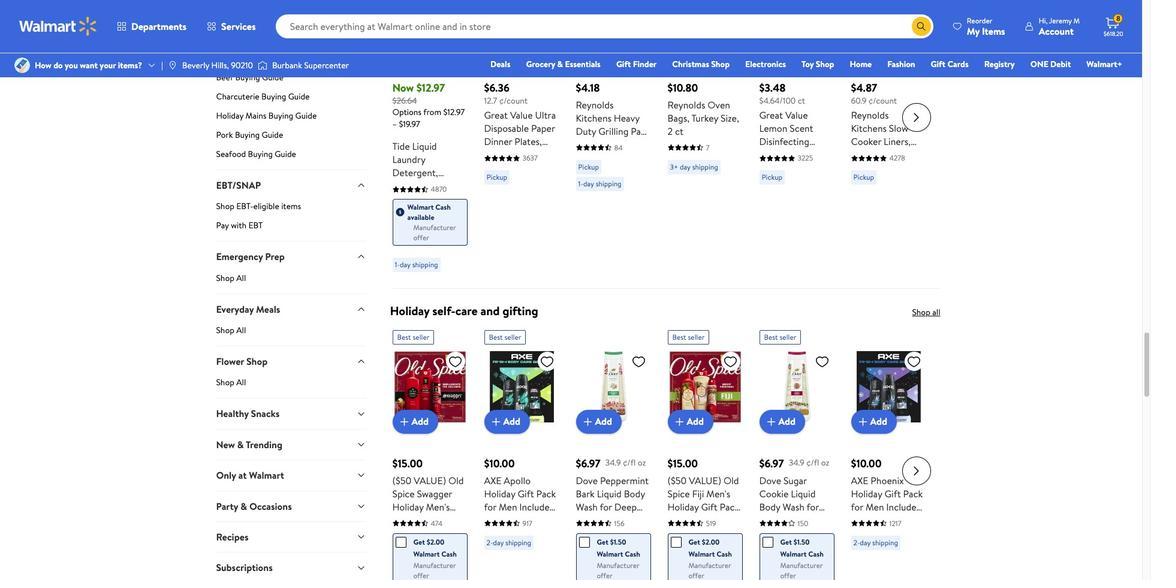 Task type: vqa. For each thing, say whether or not it's contained in the screenshot.


Task type: locate. For each thing, give the bounding box(es) containing it.
ultra
[[535, 109, 556, 122]]

 image
[[168, 61, 177, 70]]

deodorant
[[484, 567, 529, 580]]

Get $2.00 Walmart Cash checkbox
[[396, 537, 406, 548], [671, 537, 682, 548]]

shipping
[[693, 162, 718, 172], [596, 179, 622, 189], [412, 260, 438, 270], [506, 538, 531, 548], [873, 538, 898, 548]]

1 34.9 from the left
[[606, 457, 621, 469]]

1 get $1.50 walmart cash from the left
[[597, 537, 640, 559]]

1 horizontal spatial edition,
[[793, 553, 824, 567]]

2 seller from the left
[[505, 332, 521, 342]]

dove inside $6.97 34.9 ¢/fl oz dove sugar cookie liquid body wash for deep nourishment holiday treats limited edition, 20 oz
[[760, 474, 782, 487]]

value inside $3.48 $4.64/100 ct great value lemon scent disinfecting wipes, 75 count, 1 lbs, 5.5 ounce
[[786, 109, 808, 122]]

value) for $15.00 ($50 value) old spice swagger holiday men's gift pack with body wash, dry spray, and 2in1 shampoo and conditioner
[[414, 474, 446, 487]]

1 dove from the left
[[576, 474, 598, 487]]

1 vertical spatial count
[[885, 580, 911, 581]]

20 inside $6.97 34.9 ¢/fl oz dove sugar cookie liquid body wash for deep nourishment holiday treats limited edition, 20 oz
[[760, 567, 771, 580]]

shop ebt-eligible items
[[216, 200, 301, 212]]

2 get $1.50 walmart cash from the left
[[781, 537, 824, 559]]

wash, left the dry
[[416, 527, 440, 540]]

ct right $4.64/100
[[798, 95, 805, 107]]

offer
[[414, 233, 429, 243], [414, 571, 429, 581], [597, 571, 613, 581], [689, 571, 705, 581], [781, 571, 796, 581]]

best for $15.00 ($50 value) old spice fiji men's holiday gift pack with 2in1 shampoo and conditioner, body wash,  and aluminum free spray
[[673, 332, 686, 342]]

2 34.9 from the left
[[789, 457, 805, 469]]

1 value from the left
[[510, 109, 533, 122]]

$10.00 for $10.00 axe apollo holiday gift pack for men includes sage & cedarwood body spray, antiperspirant deodorant stick & body
[[484, 456, 515, 471]]

2 all from the top
[[236, 325, 246, 336]]

get $2.00 walmart cash walmart plus, element for $15.00 ($50 value) old spice swagger holiday men's gift pack with body wash, dry spray, and 2in1 shampoo and conditioner
[[396, 537, 457, 561]]

treats down 150
[[793, 540, 818, 553]]

1 vertical spatial plates,
[[484, 161, 512, 175]]

1 horizontal spatial 1-day shipping
[[578, 179, 622, 189]]

shop all link up snacks
[[216, 377, 366, 399]]

($50 left "fiji"
[[668, 474, 687, 487]]

kitchens inside $4.87 60.9 ¢/count reynolds kitchens slow cooker liners, regular (fits 3-8 quarts), 8 count
[[851, 122, 887, 135]]

kitchens
[[576, 111, 612, 125], [851, 122, 887, 135]]

stick for $10.00 axe apollo holiday gift pack for men includes sage & cedarwood body spray, antiperspirant deodorant stick & body
[[532, 567, 552, 580]]

1 horizontal spatial 2-
[[854, 538, 860, 548]]

$6.97 inside $6.97 34.9 ¢/fl oz dove sugar cookie liquid body wash for deep nourishment holiday treats limited edition, 20 oz
[[760, 456, 784, 471]]

1 men from the left
[[499, 501, 517, 514]]

1 vertical spatial 1-day shipping
[[395, 260, 438, 270]]

seafood
[[216, 148, 246, 160]]

3-
[[906, 148, 915, 161]]

reynolds kitchens slow cooker liners, regular (fits 3-8 quarts), 8 count image
[[851, 0, 926, 48]]

2 best seller from the left
[[489, 332, 521, 342]]

tide liquid laundry detergent, original, 64 loads 92 fl oz, he compatible
[[393, 140, 467, 219]]

manufacturer for $15.00 ($50 value) old spice fiji men's holiday gift pack with 2in1 shampoo and conditioner, body wash,  and aluminum free spray
[[689, 561, 731, 571]]

3 seller from the left
[[688, 332, 705, 342]]

3 shop all link from the top
[[216, 377, 366, 399]]

0 horizontal spatial  image
[[14, 58, 30, 73]]

4 seller from the left
[[780, 332, 797, 342]]

electronics
[[746, 58, 786, 70]]

buying inside the charcuterie buying guide link
[[262, 91, 286, 102]]

old for $15.00 ($50 value) old spice fiji men's holiday gift pack with 2in1 shampoo and conditioner, body wash,  and aluminum free spray
[[724, 474, 739, 487]]

2 add to cart image from the left
[[764, 415, 779, 429]]

2 great from the left
[[760, 109, 783, 122]]

holiday inside $6.97 34.9 ¢/fl oz dove peppermint bark liquid body wash for deep nourishment holiday treats limited edition, 20 oz
[[576, 527, 607, 540]]

3 get from the left
[[689, 537, 700, 547]]

buying inside the pork buying guide "link"
[[235, 129, 260, 141]]

spice left swagger
[[393, 487, 415, 501]]

buying inside holiday mains buying guide link
[[269, 110, 293, 122]]

wipes,
[[760, 148, 787, 161]]

treats inside $6.97 34.9 ¢/fl oz dove sugar cookie liquid body wash for deep nourishment holiday treats limited edition, 20 oz
[[793, 540, 818, 553]]

2 axe from the left
[[851, 474, 869, 487]]

1 spray, from the left
[[393, 540, 418, 553]]

product group containing now $12.97
[[393, 0, 467, 283]]

pack inside $10.00 axe apollo holiday gift pack for men includes sage & cedarwood body spray, antiperspirant deodorant stick & body
[[537, 487, 556, 501]]

edition, for cookie
[[793, 553, 824, 567]]

0 horizontal spatial old
[[449, 474, 464, 487]]

grocery & essentials
[[526, 58, 601, 70]]

shipping down "917"
[[506, 538, 531, 548]]

get $1.50 walmart cash walmart plus, element
[[579, 537, 641, 561], [763, 537, 824, 561]]

get $2.00 walmart cash checkbox for $15.00 ($50 value) old spice fiji men's holiday gift pack with 2in1 shampoo and conditioner, body wash,  and aluminum free spray
[[671, 537, 682, 548]]

1 axe from the left
[[484, 474, 502, 487]]

value inside the $6.36 12.7 ¢/count great value ultra disposable paper dinner plates, white, 10 inch, 50 plates, patterned
[[510, 109, 533, 122]]

walmart image
[[19, 17, 97, 36]]

add to favorites list, ($50 value) old spice fiji men's holiday gift pack with 2in1 shampoo and conditioner, body wash,  and aluminum free spray image
[[724, 354, 738, 369]]

1 wash from the left
[[576, 501, 598, 514]]

& right grocery
[[557, 58, 563, 70]]

plates, left "10"
[[484, 161, 512, 175]]

tide
[[393, 140, 410, 153]]

1-day shipping down inches
[[578, 179, 622, 189]]

0 horizontal spatial 1-day shipping
[[395, 260, 438, 270]]

best up ($50 value) old spice swagger holiday men's gift pack with body wash, dry spray, and 2in1 shampoo and conditioner image
[[397, 332, 411, 342]]

$10.00 axe phoenix holiday gift pack for men includes crushed mint & rosemary body spray, antiperspirant stick & body wash, 3 count
[[851, 456, 923, 581]]

1 horizontal spatial x
[[625, 138, 629, 151]]

2 men from the left
[[866, 501, 884, 514]]

with inside $15.00 ($50 value) old spice swagger holiday men's gift pack with body wash, dry spray, and 2in1 shampoo and conditioner
[[433, 514, 451, 527]]

¢/fl inside $6.97 34.9 ¢/fl oz dove sugar cookie liquid body wash for deep nourishment holiday treats limited edition, 20 oz
[[807, 457, 820, 469]]

1 horizontal spatial wash,
[[691, 553, 715, 567]]

2 wash from the left
[[783, 501, 805, 514]]

shipping down available
[[412, 260, 438, 270]]

0 vertical spatial all
[[236, 272, 246, 284]]

holiday mains buying guide
[[216, 110, 317, 122]]

2 spray, from the left
[[484, 540, 509, 553]]

1- down the compatible
[[395, 260, 400, 270]]

hills,
[[211, 59, 229, 71]]

antiperspirant inside $10.00 axe apollo holiday gift pack for men includes sage & cedarwood body spray, antiperspirant deodorant stick & body
[[484, 553, 544, 567]]

1 old from the left
[[449, 474, 464, 487]]

dove left the "peppermint"
[[576, 474, 598, 487]]

1 all from the top
[[236, 272, 246, 284]]

great inside $3.48 $4.64/100 ct great value lemon scent disinfecting wipes, 75 count, 1 lbs, 5.5 ounce
[[760, 109, 783, 122]]

manufacturer down conditioner, at the right of page
[[689, 561, 731, 571]]

get right get $1.50 walmart cash option
[[781, 537, 792, 547]]

2 for from the left
[[600, 501, 612, 514]]

lemon
[[760, 122, 788, 135]]

2in1 left 519
[[688, 514, 703, 527]]

3 all from the top
[[236, 377, 246, 389]]

0 horizontal spatial add to cart image
[[673, 415, 687, 429]]

body
[[624, 487, 645, 501], [760, 501, 781, 514], [393, 527, 414, 540], [534, 527, 556, 540], [895, 527, 916, 540], [668, 553, 689, 567], [883, 567, 904, 580]]

add
[[503, 39, 521, 52], [595, 39, 612, 52], [687, 39, 704, 52], [779, 39, 796, 52], [871, 39, 888, 52], [412, 415, 429, 429], [503, 415, 521, 429], [595, 415, 612, 429], [687, 415, 704, 429], [779, 415, 796, 429], [871, 415, 888, 429]]

buying for apple buying guide
[[239, 52, 264, 64]]

1 $1.50 from the left
[[610, 537, 626, 547]]

pack right "fiji"
[[720, 501, 740, 514]]

1 vertical spatial shop all
[[216, 325, 246, 336]]

liquid right bark
[[597, 487, 622, 501]]

items?
[[118, 59, 142, 71]]

guide for seafood buying guide
[[275, 148, 296, 160]]

spray, inside $10.00 axe phoenix holiday gift pack for men includes crushed mint & rosemary body spray, antiperspirant stick & body wash, 3 count
[[851, 540, 877, 553]]

3 for from the left
[[807, 501, 819, 514]]

heavy
[[614, 111, 640, 125]]

essentials
[[565, 58, 601, 70]]

0 horizontal spatial 8
[[888, 161, 893, 175]]

product group
[[393, 0, 467, 283], [484, 0, 559, 283], [576, 0, 651, 283], [668, 0, 743, 283], [760, 0, 835, 283], [851, 0, 926, 283], [393, 325, 467, 581], [484, 325, 559, 581], [576, 325, 651, 581], [668, 325, 743, 581], [760, 325, 835, 581], [851, 325, 926, 581]]

stick inside $10.00 axe apollo holiday gift pack for men includes sage & cedarwood body spray, antiperspirant deodorant stick & body
[[532, 567, 552, 580]]

wash, inside $10.00 axe phoenix holiday gift pack for men includes crushed mint & rosemary body spray, antiperspirant stick & body wash, 3 count
[[851, 580, 875, 581]]

2 shop all link from the top
[[216, 325, 366, 346]]

my
[[967, 24, 980, 37]]

for inside $10.00 axe apollo holiday gift pack for men includes sage & cedarwood body spray, antiperspirant deodorant stick & body
[[484, 501, 497, 514]]

2 horizontal spatial 8
[[1117, 13, 1121, 24]]

liquid inside $6.97 34.9 ¢/fl oz dove peppermint bark liquid body wash for deep nourishment holiday treats limited edition, 20 oz
[[597, 487, 622, 501]]

 image left "how"
[[14, 58, 30, 73]]

now
[[393, 80, 414, 95]]

christmas shop link
[[667, 58, 735, 71]]

get for $15.00 ($50 value) old spice fiji men's holiday gift pack with 2in1 shampoo and conditioner, body wash,  and aluminum free spray
[[689, 537, 700, 547]]

electronics link
[[740, 58, 792, 71]]

add to favorites list, ($50 value) old spice swagger holiday men's gift pack with body wash, dry spray, and 2in1 shampoo and conditioner image
[[448, 354, 463, 369]]

5.5
[[783, 161, 796, 175]]

3225
[[798, 153, 813, 163]]

0 horizontal spatial 20
[[576, 553, 587, 567]]

 image
[[14, 58, 30, 73], [258, 59, 267, 71]]

beef buying guide
[[216, 71, 284, 83]]

1 vertical spatial shampoo
[[393, 553, 431, 567]]

body inside $10.00 axe apollo holiday gift pack for men includes sage & cedarwood body spray, antiperspirant deodorant stick & body
[[534, 527, 556, 540]]

get $1.50 walmart cash walmart plus, element down 150
[[763, 537, 824, 561]]

1 horizontal spatial $10.00
[[851, 456, 882, 471]]

get $1.50 walmart cash down 150
[[781, 537, 824, 559]]

pack left 474
[[411, 514, 431, 527]]

1 get $2.00 walmart cash checkbox from the left
[[396, 537, 406, 548]]

deals
[[491, 58, 511, 70]]

next slide for product carousel list image for $3.48
[[902, 103, 931, 132]]

shop all down flower
[[216, 377, 246, 389]]

manufacturer offer for $15.00 ($50 value) old spice swagger holiday men's gift pack with body wash, dry spray, and 2in1 shampoo and conditioner
[[414, 561, 456, 581]]

includes inside $10.00 axe apollo holiday gift pack for men includes sage & cedarwood body spray, antiperspirant deodorant stick & body
[[520, 501, 554, 514]]

1 seller from the left
[[413, 332, 430, 342]]

seafood buying guide link
[[216, 148, 366, 170]]

1 ($50 from the left
[[393, 474, 412, 487]]

men's right "fiji"
[[707, 487, 731, 501]]

1 horizontal spatial $2.00
[[702, 537, 720, 547]]

get $2.00 walmart cash down 474
[[414, 537, 457, 559]]

0 horizontal spatial ($50
[[393, 474, 412, 487]]

spice inside $15.00 ($50 value) old spice fiji men's holiday gift pack with 2in1 shampoo and conditioner, body wash,  and aluminum free spray
[[668, 487, 690, 501]]

walmart inside dropdown button
[[249, 469, 284, 482]]

1 horizontal spatial old
[[724, 474, 739, 487]]

holiday inside $6.97 34.9 ¢/fl oz dove sugar cookie liquid body wash for deep nourishment holiday treats limited edition, 20 oz
[[760, 540, 791, 553]]

count,
[[801, 148, 830, 161]]

supercenter
[[304, 59, 349, 71]]

2 $1.50 from the left
[[794, 537, 810, 547]]

$10.00 inside $10.00 axe apollo holiday gift pack for men includes sage & cedarwood body spray, antiperspirant deodorant stick & body
[[484, 456, 515, 471]]

2 $10.00 from the left
[[851, 456, 882, 471]]

guide up beef buying guide link
[[266, 52, 288, 64]]

0 horizontal spatial get $1.50 walmart cash walmart plus, element
[[579, 537, 641, 561]]

guide down the charcuterie buying guide link at the top of the page
[[295, 110, 317, 122]]

count inside $4.87 60.9 ¢/count reynolds kitchens slow cooker liners, regular (fits 3-8 quarts), 8 count
[[895, 161, 921, 175]]

1 get $2.00 walmart cash walmart plus, element from the left
[[396, 537, 457, 561]]

$15.00 for $15.00 ($50 value) old spice swagger holiday men's gift pack with body wash, dry spray, and 2in1 shampoo and conditioner
[[393, 456, 423, 471]]

2 spice from the left
[[668, 487, 690, 501]]

add to cart image
[[673, 415, 687, 429], [764, 415, 779, 429], [856, 415, 871, 429]]

0 vertical spatial ct
[[798, 95, 805, 107]]

liquid right cookie
[[791, 487, 816, 501]]

value for $3.48
[[786, 109, 808, 122]]

1 horizontal spatial $15.00
[[668, 456, 698, 471]]

get right get $1.50 walmart cash checkbox
[[597, 537, 609, 547]]

1 horizontal spatial spray,
[[484, 540, 509, 553]]

($50 for $15.00 ($50 value) old spice swagger holiday men's gift pack with body wash, dry spray, and 2in1 shampoo and conditioner
[[393, 474, 412, 487]]

get $1.50 walmart cash
[[597, 537, 640, 559], [781, 537, 824, 559]]

2 get $2.00 walmart cash from the left
[[689, 537, 732, 559]]

all
[[236, 272, 246, 284], [236, 325, 246, 336], [236, 377, 246, 389]]

1 get $2.00 walmart cash from the left
[[414, 537, 457, 559]]

2 ¢/count from the left
[[869, 95, 897, 107]]

get for $15.00 ($50 value) old spice swagger holiday men's gift pack with body wash, dry spray, and 2in1 shampoo and conditioner
[[414, 537, 425, 547]]

1 horizontal spatial kitchens
[[851, 122, 887, 135]]

13.25
[[576, 138, 596, 151]]

value) up 474
[[414, 474, 446, 487]]

0 horizontal spatial get $2.00 walmart cash checkbox
[[396, 537, 406, 548]]

shop right flower
[[247, 355, 268, 368]]

buying up 'apple'
[[216, 30, 245, 43]]

1 horizontal spatial antiperspirant
[[851, 553, 911, 567]]

0 horizontal spatial wash
[[576, 501, 598, 514]]

pan,
[[631, 125, 649, 138]]

men inside $10.00 axe phoenix holiday gift pack for men includes crushed mint & rosemary body spray, antiperspirant stick & body wash, 3 count
[[866, 501, 884, 514]]

$15.00 for $15.00 ($50 value) old spice fiji men's holiday gift pack with 2in1 shampoo and conditioner, body wash,  and aluminum free spray
[[668, 456, 698, 471]]

reynolds down $4.18 on the right top of the page
[[576, 98, 614, 111]]

men for $10.00 axe apollo holiday gift pack for men includes sage & cedarwood body spray, antiperspirant deodorant stick & body
[[499, 501, 517, 514]]

limited down bark
[[576, 540, 607, 553]]

1 ¢/fl from the left
[[623, 457, 636, 469]]

1 antiperspirant from the left
[[484, 553, 544, 567]]

1 horizontal spatial 1-
[[578, 179, 584, 189]]

account
[[1039, 24, 1074, 37]]

body inside $15.00 ($50 value) old spice swagger holiday men's gift pack with body wash, dry spray, and 2in1 shampoo and conditioner
[[393, 527, 414, 540]]

0 vertical spatial shop all
[[216, 272, 246, 284]]

1 next slide for product carousel list image from the top
[[902, 103, 931, 132]]

1 shop all from the top
[[216, 272, 246, 284]]

2 vertical spatial shop all link
[[216, 377, 366, 399]]

1 horizontal spatial $6.97
[[760, 456, 784, 471]]

gift left cards
[[931, 58, 946, 70]]

for inside $10.00 axe phoenix holiday gift pack for men includes crushed mint & rosemary body spray, antiperspirant stick & body wash, 3 count
[[851, 501, 864, 514]]

deep inside $6.97 34.9 ¢/fl oz dove peppermint bark liquid body wash for deep nourishment holiday treats limited edition, 20 oz
[[615, 501, 637, 514]]

spray, for $15.00
[[393, 540, 418, 553]]

options up now
[[402, 39, 436, 53]]

2 horizontal spatial reynolds
[[851, 109, 889, 122]]

guides
[[247, 30, 276, 43]]

64
[[430, 179, 442, 193]]

3 best seller from the left
[[673, 332, 705, 342]]

0 horizontal spatial reynolds
[[576, 98, 614, 111]]

1 value) from the left
[[414, 474, 446, 487]]

kitchens up "regular"
[[851, 122, 887, 135]]

pickup for $3.48
[[762, 172, 783, 182]]

all
[[933, 306, 941, 318]]

1 stick from the left
[[532, 567, 552, 580]]

pack inside $10.00 axe phoenix holiday gift pack for men includes crushed mint & rosemary body spray, antiperspirant stick & body wash, 3 count
[[904, 487, 923, 501]]

4 get from the left
[[781, 537, 792, 547]]

buying up holiday mains buying guide
[[262, 91, 286, 102]]

3+ day shipping
[[670, 162, 718, 172]]

guide down holiday mains buying guide
[[262, 129, 283, 141]]

stick right deodorant
[[532, 567, 552, 580]]

manufacturer offer for $6.97 34.9 ¢/fl oz dove sugar cookie liquid body wash for deep nourishment holiday treats limited edition, 20 oz
[[781, 561, 823, 581]]

gift left finder
[[616, 58, 631, 70]]

1 get $1.50 walmart cash walmart plus, element from the left
[[579, 537, 641, 561]]

reynolds for $4.18
[[576, 98, 614, 111]]

$10.00 inside $10.00 axe phoenix holiday gift pack for men includes crushed mint & rosemary body spray, antiperspirant stick & body wash, 3 count
[[851, 456, 882, 471]]

($50 left swagger
[[393, 474, 412, 487]]

34.9 inside $6.97 34.9 ¢/fl oz dove peppermint bark liquid body wash for deep nourishment holiday treats limited edition, 20 oz
[[606, 457, 621, 469]]

nourishment inside $6.97 34.9 ¢/fl oz dove sugar cookie liquid body wash for deep nourishment holiday treats limited edition, 20 oz
[[760, 527, 814, 540]]

¢/fl inside $6.97 34.9 ¢/fl oz dove peppermint bark liquid body wash for deep nourishment holiday treats limited edition, 20 oz
[[623, 457, 636, 469]]

shop all for everyday
[[216, 325, 246, 336]]

old inside $15.00 ($50 value) old spice fiji men's holiday gift pack with 2in1 shampoo and conditioner, body wash,  and aluminum free spray
[[724, 474, 739, 487]]

2 x from the left
[[625, 138, 629, 151]]

value) inside $15.00 ($50 value) old spice swagger holiday men's gift pack with body wash, dry spray, and 2in1 shampoo and conditioner
[[414, 474, 446, 487]]

$19.97
[[399, 118, 420, 130]]

$3.48
[[760, 80, 786, 95]]

offer for $15.00 ($50 value) old spice fiji men's holiday gift pack with 2in1 shampoo and conditioner, body wash,  and aluminum free spray
[[689, 571, 705, 581]]

0 horizontal spatial deep
[[615, 501, 637, 514]]

buying inside seafood buying guide link
[[248, 148, 273, 160]]

value) up 519
[[689, 474, 722, 487]]

guide
[[266, 52, 288, 64], [262, 71, 284, 83], [288, 91, 310, 102], [295, 110, 317, 122], [262, 129, 283, 141], [275, 148, 296, 160]]

value) inside $15.00 ($50 value) old spice fiji men's holiday gift pack with 2in1 shampoo and conditioner, body wash,  and aluminum free spray
[[689, 474, 722, 487]]

inches
[[576, 151, 602, 164]]

guide inside "link"
[[262, 129, 283, 141]]

4 best seller from the left
[[764, 332, 797, 342]]

men for $10.00 axe phoenix holiday gift pack for men includes crushed mint & rosemary body spray, antiperspirant stick & body wash, 3 count
[[866, 501, 884, 514]]

liquid inside tide liquid laundry detergent, original, 64 loads 92 fl oz, he compatible
[[412, 140, 437, 153]]

dove left sugar
[[760, 474, 782, 487]]

loads
[[444, 179, 467, 193]]

1 get from the left
[[414, 537, 425, 547]]

get $1.50 walmart cash for first get $1.50 walmart cash walmart plus, 'element'
[[597, 537, 640, 559]]

reynolds inside $4.18 reynolds kitchens heavy duty grilling pan, 13.25 x 9.63 x 3.5 inches
[[576, 98, 614, 111]]

includes inside $10.00 axe phoenix holiday gift pack for men includes crushed mint & rosemary body spray, antiperspirant stick & body wash, 3 count
[[887, 501, 921, 514]]

ct inside $3.48 $4.64/100 ct great value lemon scent disinfecting wipes, 75 count, 1 lbs, 5.5 ounce
[[798, 95, 805, 107]]

1 horizontal spatial ¢/fl
[[807, 457, 820, 469]]

white,
[[484, 148, 511, 161]]

1 x from the left
[[599, 138, 603, 151]]

liquid for cookie
[[791, 487, 816, 501]]

next slide for product carousel list image
[[902, 103, 931, 132], [902, 457, 931, 486]]

2 value) from the left
[[689, 474, 722, 487]]

spray, inside $15.00 ($50 value) old spice swagger holiday men's gift pack with body wash, dry spray, and 2in1 shampoo and conditioner
[[393, 540, 418, 553]]

free
[[712, 567, 731, 580]]

product group containing $6.36
[[484, 0, 559, 283]]

4 for from the left
[[851, 501, 864, 514]]

$10.00 up apollo
[[484, 456, 515, 471]]

best seller up ($50 value) old spice fiji men's holiday gift pack with 2in1 shampoo and conditioner, body wash,  and aluminum free spray image
[[673, 332, 705, 342]]

4 best from the left
[[764, 332, 778, 342]]

¢/fl for peppermint
[[623, 457, 636, 469]]

for up rosemary
[[851, 501, 864, 514]]

2 antiperspirant from the left
[[851, 553, 911, 567]]

1 $15.00 from the left
[[393, 456, 423, 471]]

cooker
[[851, 135, 882, 148]]

0 horizontal spatial 2-
[[487, 538, 493, 548]]

add to cart image
[[489, 39, 503, 53], [581, 39, 595, 53], [673, 39, 687, 53], [764, 39, 779, 53], [856, 39, 871, 53], [397, 415, 412, 429], [489, 415, 503, 429], [581, 415, 595, 429]]

$2.00 down 519
[[702, 537, 720, 547]]

liquid for bark
[[597, 487, 622, 501]]

1 includes from the left
[[520, 501, 554, 514]]

1 best from the left
[[397, 332, 411, 342]]

guide for pork buying guide
[[262, 129, 283, 141]]

pickup left 5.5
[[762, 172, 783, 182]]

$2.00 down 474
[[427, 537, 445, 547]]

1 horizontal spatial shampoo
[[668, 527, 706, 540]]

1 shop all link from the top
[[216, 272, 366, 294]]

get $2.00 walmart cash down 519
[[689, 537, 732, 559]]

wash up 150
[[783, 501, 805, 514]]

search icon image
[[917, 22, 926, 31]]

2 shop all from the top
[[216, 325, 246, 336]]

wash inside $6.97 34.9 ¢/fl oz dove peppermint bark liquid body wash for deep nourishment holiday treats limited edition, 20 oz
[[576, 501, 598, 514]]

holiday inside $15.00 ($50 value) old spice swagger holiday men's gift pack with body wash, dry spray, and 2in1 shampoo and conditioner
[[393, 501, 424, 514]]

manufacturer down 156
[[597, 561, 640, 571]]

2 ($50 from the left
[[668, 474, 687, 487]]

axe inside $10.00 axe phoenix holiday gift pack for men includes crushed mint & rosemary body spray, antiperspirant stick & body wash, 3 count
[[851, 474, 869, 487]]

includes for $10.00 axe apollo holiday gift pack for men includes sage & cedarwood body spray, antiperspirant deodorant stick & body
[[520, 501, 554, 514]]

add to cart image for $15.00
[[673, 415, 687, 429]]

2 horizontal spatial liquid
[[791, 487, 816, 501]]

2- down crushed
[[854, 538, 860, 548]]

shop all link down prep
[[216, 272, 366, 294]]

($50 for $15.00 ($50 value) old spice fiji men's holiday gift pack with 2in1 shampoo and conditioner, body wash,  and aluminum free spray
[[668, 474, 687, 487]]

2 best from the left
[[489, 332, 503, 342]]

get $2.00 walmart cash checkbox up the conditioner
[[396, 537, 406, 548]]

($50 inside $15.00 ($50 value) old spice swagger holiday men's gift pack with body wash, dry spray, and 2in1 shampoo and conditioner
[[393, 474, 412, 487]]

1 $10.00 from the left
[[484, 456, 515, 471]]

$15.00 inside $15.00 ($50 value) old spice swagger holiday men's gift pack with body wash, dry spray, and 2in1 shampoo and conditioner
[[393, 456, 423, 471]]

$1.50 down 156
[[610, 537, 626, 547]]

quarts),
[[851, 161, 885, 175]]

2 $2.00 from the left
[[702, 537, 720, 547]]

2 next slide for product carousel list image from the top
[[902, 457, 931, 486]]

shop right toy
[[816, 58, 835, 70]]

20 down get $1.50 walmart cash checkbox
[[576, 553, 587, 567]]

0 horizontal spatial nourishment
[[576, 514, 630, 527]]

Get $1.50 Walmart Cash checkbox
[[579, 537, 590, 548]]

best for $6.97 34.9 ¢/fl oz dove sugar cookie liquid body wash for deep nourishment holiday treats limited edition, 20 oz
[[764, 332, 778, 342]]

3 spray, from the left
[[851, 540, 877, 553]]

with right pay
[[231, 220, 247, 232]]

& right the sage
[[506, 514, 513, 527]]

& inside dropdown button
[[237, 438, 244, 452]]

gift
[[616, 58, 631, 70], [931, 58, 946, 70], [518, 487, 534, 501], [885, 487, 901, 501], [701, 501, 718, 514], [393, 514, 409, 527]]

wash inside $6.97 34.9 ¢/fl oz dove sugar cookie liquid body wash for deep nourishment holiday treats limited edition, 20 oz
[[783, 501, 805, 514]]

limited for bark
[[576, 540, 607, 553]]

0 horizontal spatial dove
[[576, 474, 598, 487]]

charcuterie buying guide
[[216, 91, 310, 102]]

product group containing $10.80
[[668, 0, 743, 283]]

0 horizontal spatial get $2.00 walmart cash
[[414, 537, 457, 559]]

seller down gifting
[[505, 332, 521, 342]]

1 vertical spatial $12.97
[[443, 106, 465, 118]]

with inside $15.00 ($50 value) old spice fiji men's holiday gift pack with 2in1 shampoo and conditioner, body wash,  and aluminum free spray
[[668, 514, 686, 527]]

0 horizontal spatial x
[[599, 138, 603, 151]]

body inside $6.97 34.9 ¢/fl oz dove sugar cookie liquid body wash for deep nourishment holiday treats limited edition, 20 oz
[[760, 501, 781, 514]]

1 great from the left
[[484, 109, 508, 122]]

apollo
[[504, 474, 531, 487]]

spray, for $10.00
[[851, 540, 877, 553]]

axe for $10.00 axe phoenix holiday gift pack for men includes crushed mint & rosemary body spray, antiperspirant stick & body wash, 3 count
[[851, 474, 869, 487]]

0 horizontal spatial kitchens
[[576, 111, 612, 125]]

best seller for $15.00 ($50 value) old spice fiji men's holiday gift pack with 2in1 shampoo and conditioner, body wash,  and aluminum free spray
[[673, 332, 705, 342]]

best seller for $10.00 axe apollo holiday gift pack for men includes sage & cedarwood body spray, antiperspirant deodorant stick & body
[[489, 332, 521, 342]]

2 get $1.50 walmart cash walmart plus, element from the left
[[763, 537, 824, 561]]

buying inside the buying guides dropdown button
[[216, 30, 245, 43]]

treats for bark
[[609, 527, 634, 540]]

christmas shop
[[672, 58, 730, 70]]

trending
[[246, 438, 282, 452]]

1 ¢/count from the left
[[499, 95, 528, 107]]

1 horizontal spatial add to cart image
[[764, 415, 779, 429]]

services button
[[197, 12, 266, 41]]

0 horizontal spatial 2-day shipping
[[487, 538, 531, 548]]

get $2.00 walmart cash walmart plus, element
[[396, 537, 457, 561], [671, 537, 733, 561]]

$6.97 inside $6.97 34.9 ¢/fl oz dove peppermint bark liquid body wash for deep nourishment holiday treats limited edition, 20 oz
[[576, 456, 601, 471]]

2 get $2.00 walmart cash walmart plus, element from the left
[[671, 537, 733, 561]]

beef buying guide link
[[216, 71, 366, 88]]

grocery & essentials link
[[521, 58, 606, 71]]

new
[[216, 438, 235, 452]]

old up the dry
[[449, 474, 464, 487]]

2 dove from the left
[[760, 474, 782, 487]]

0 vertical spatial wash,
[[416, 527, 440, 540]]

34.9 for sugar
[[789, 457, 805, 469]]

antiperspirant
[[484, 553, 544, 567], [851, 553, 911, 567]]

1 horizontal spatial value)
[[689, 474, 722, 487]]

8 inside "8 $618.20"
[[1117, 13, 1121, 24]]

with up conditioner, at the right of page
[[668, 514, 686, 527]]

1 horizontal spatial value
[[786, 109, 808, 122]]

0 horizontal spatial ct
[[675, 125, 684, 138]]

3 shop all from the top
[[216, 377, 246, 389]]

get $1.50 walmart cash down 156
[[597, 537, 640, 559]]

best seller up dove sugar cookie liquid body wash for deep nourishment holiday treats limited edition, 20 oz image
[[764, 332, 797, 342]]

0 horizontal spatial $15.00
[[393, 456, 423, 471]]

includes up "917"
[[520, 501, 554, 514]]

reynolds inside $4.87 60.9 ¢/count reynolds kitchens slow cooker liners, regular (fits 3-8 quarts), 8 count
[[851, 109, 889, 122]]

treats inside $6.97 34.9 ¢/fl oz dove peppermint bark liquid body wash for deep nourishment holiday treats limited edition, 20 oz
[[609, 527, 634, 540]]

1 horizontal spatial $1.50
[[794, 537, 810, 547]]

0 horizontal spatial $1.50
[[610, 537, 626, 547]]

reynolds down $10.80
[[668, 98, 706, 111]]

3 best from the left
[[673, 332, 686, 342]]

1 horizontal spatial men
[[866, 501, 884, 514]]

8
[[1117, 13, 1121, 24], [915, 148, 920, 161], [888, 161, 893, 175]]

1 horizontal spatial nourishment
[[760, 527, 814, 540]]

shop all down emergency at the left top
[[216, 272, 246, 284]]

shop all link for everyday meals
[[216, 325, 366, 346]]

¢/count
[[499, 95, 528, 107], [869, 95, 897, 107]]

everyday meals
[[216, 303, 280, 316]]

jeremy
[[1049, 15, 1072, 25]]

add to favorites list, axe apollo holiday gift pack for men includes sage & cedarwood body spray, antiperspirant deodorant stick & body wash, 3 count image
[[540, 354, 554, 369]]

2 get from the left
[[597, 537, 609, 547]]

2 value from the left
[[786, 109, 808, 122]]

buying inside apple buying guide link
[[239, 52, 264, 64]]

$4.87 60.9 ¢/count reynolds kitchens slow cooker liners, regular (fits 3-8 quarts), 8 count
[[851, 80, 921, 175]]

deep up 156
[[615, 501, 637, 514]]

2 get $2.00 walmart cash checkbox from the left
[[671, 537, 682, 548]]

edition, inside $6.97 34.9 ¢/fl oz dove sugar cookie liquid body wash for deep nourishment holiday treats limited edition, 20 oz
[[793, 553, 824, 567]]

treats right get $1.50 walmart cash checkbox
[[609, 527, 634, 540]]

¢/count for $6.36
[[499, 95, 528, 107]]

1 best seller from the left
[[397, 332, 430, 342]]

best seller for $15.00 ($50 value) old spice swagger holiday men's gift pack with body wash, dry spray, and 2in1 shampoo and conditioner
[[397, 332, 430, 342]]

1 horizontal spatial ct
[[798, 95, 805, 107]]

1 spice from the left
[[393, 487, 415, 501]]

$15.00 inside $15.00 ($50 value) old spice fiji men's holiday gift pack with 2in1 shampoo and conditioner, body wash,  and aluminum free spray
[[668, 456, 698, 471]]

0 horizontal spatial includes
[[520, 501, 554, 514]]

1 horizontal spatial great
[[760, 109, 783, 122]]

$10.80 reynolds oven bags, turkey size, 2 ct
[[668, 80, 739, 138]]

0 horizontal spatial 34.9
[[606, 457, 621, 469]]

shop
[[711, 58, 730, 70], [816, 58, 835, 70], [216, 200, 234, 212], [216, 272, 234, 284], [912, 306, 931, 318], [216, 325, 234, 336], [247, 355, 268, 368], [216, 377, 234, 389]]

get $2.00 walmart cash walmart plus, element up the conditioner
[[396, 537, 457, 561]]

0 vertical spatial shop all link
[[216, 272, 366, 294]]

0 horizontal spatial liquid
[[412, 140, 437, 153]]

with
[[231, 220, 247, 232], [433, 514, 451, 527], [668, 514, 686, 527]]

1 horizontal spatial get $1.50 walmart cash walmart plus, element
[[763, 537, 824, 561]]

get $2.00 walmart cash checkbox up aluminum
[[671, 537, 682, 548]]

0 horizontal spatial antiperspirant
[[484, 553, 544, 567]]

2 old from the left
[[724, 474, 739, 487]]

0 vertical spatial count
[[895, 161, 921, 175]]

1 horizontal spatial 34.9
[[789, 457, 805, 469]]

next slide for product carousel list image for $6.97
[[902, 457, 931, 486]]

2 stick from the left
[[851, 567, 872, 580]]

1 add to cart image from the left
[[673, 415, 687, 429]]

buying for seafood buying guide
[[248, 148, 273, 160]]

manufacturer down 150
[[781, 561, 823, 571]]

2 $6.97 from the left
[[760, 456, 784, 471]]

body up 156
[[624, 487, 645, 501]]

$12.97 up from
[[417, 80, 445, 95]]

1 2-day shipping from the left
[[487, 538, 531, 548]]

 image for how do you want your items?
[[14, 58, 30, 73]]

reynolds inside $10.80 reynolds oven bags, turkey size, 2 ct
[[668, 98, 706, 111]]

0 horizontal spatial get $2.00 walmart cash walmart plus, element
[[396, 537, 457, 561]]

8 right the quarts),
[[888, 161, 893, 175]]

how do you want your items?
[[35, 59, 142, 71]]

prep
[[265, 250, 285, 263]]

$10.80
[[668, 80, 698, 95]]

edition, down 150
[[793, 553, 824, 567]]

1 vertical spatial shop all link
[[216, 325, 366, 346]]

$6.97 for peppermint
[[576, 456, 601, 471]]

for right bark
[[600, 501, 612, 514]]

2 ¢/fl from the left
[[807, 457, 820, 469]]

2-day shipping
[[487, 538, 531, 548], [854, 538, 898, 548]]

0 vertical spatial options
[[402, 39, 436, 53]]

1 horizontal spatial 20
[[760, 567, 771, 580]]

inch,
[[525, 148, 544, 161]]

old inside $15.00 ($50 value) old spice swagger holiday men's gift pack with body wash, dry spray, and 2in1 shampoo and conditioner
[[449, 474, 464, 487]]

body left 474
[[393, 527, 414, 540]]

shop all link for emergency prep
[[216, 272, 366, 294]]

0 horizontal spatial spray,
[[393, 540, 418, 553]]

1 horizontal spatial 2-day shipping
[[854, 538, 898, 548]]

1 horizontal spatial deep
[[760, 514, 782, 527]]

$12.97 right from
[[443, 106, 465, 118]]

guide for charcuterie buying guide
[[288, 91, 310, 102]]

manufacturer offer for $15.00 ($50 value) old spice fiji men's holiday gift pack with 2in1 shampoo and conditioner, body wash,  and aluminum free spray
[[689, 561, 731, 581]]

offer for $6.97 34.9 ¢/fl oz dove sugar cookie liquid body wash for deep nourishment holiday treats limited edition, 20 oz
[[781, 571, 796, 581]]

great down 12.7
[[484, 109, 508, 122]]

0 horizontal spatial axe
[[484, 474, 502, 487]]

90210
[[231, 59, 253, 71]]

guide for apple buying guide
[[266, 52, 288, 64]]

dove peppermint bark liquid body wash for deep nourishment holiday treats limited edition, 20 oz image
[[576, 349, 651, 424]]

1 horizontal spatial stick
[[851, 567, 872, 580]]

3 add to cart image from the left
[[856, 415, 871, 429]]

get $2.00 walmart cash
[[414, 537, 457, 559], [689, 537, 732, 559]]

limited for cookie
[[760, 553, 791, 567]]

only at walmart
[[216, 469, 284, 482]]

0 horizontal spatial $6.97
[[576, 456, 601, 471]]

0 vertical spatial shampoo
[[668, 527, 706, 540]]

20 for bark
[[576, 553, 587, 567]]

¢/count inside the $6.36 12.7 ¢/count great value ultra disposable paper dinner plates, white, 10 inch, 50 plates, patterned
[[499, 95, 528, 107]]

for
[[484, 501, 497, 514], [600, 501, 612, 514], [807, 501, 819, 514], [851, 501, 864, 514]]

1 horizontal spatial 2in1
[[688, 514, 703, 527]]

wash, inside $15.00 ($50 value) old spice swagger holiday men's gift pack with body wash, dry spray, and 2in1 shampoo and conditioner
[[416, 527, 440, 540]]

0 horizontal spatial stick
[[532, 567, 552, 580]]

34.9 inside $6.97 34.9 ¢/fl oz dove sugar cookie liquid body wash for deep nourishment holiday treats limited edition, 20 oz
[[789, 457, 805, 469]]

1 horizontal spatial liquid
[[597, 487, 622, 501]]

cash for $15.00 ($50 value) old spice swagger holiday men's gift pack with body wash, dry spray, and 2in1 shampoo and conditioner
[[442, 549, 457, 559]]

2 horizontal spatial add to cart image
[[856, 415, 871, 429]]

add to favorites list, dove peppermint bark liquid body wash for deep nourishment holiday treats limited edition, 20 oz image
[[632, 354, 646, 369]]

1 horizontal spatial treats
[[793, 540, 818, 553]]

cash inside walmart cash available
[[436, 202, 451, 212]]

best seller down gifting
[[489, 332, 521, 342]]

buying down the charcuterie buying guide link at the top of the page
[[269, 110, 293, 122]]

1 $2.00 from the left
[[427, 537, 445, 547]]

¢/count inside $4.87 60.9 ¢/count reynolds kitchens slow cooker liners, regular (fits 3-8 quarts), 8 count
[[869, 95, 897, 107]]

1 $6.97 from the left
[[576, 456, 601, 471]]

0 horizontal spatial ¢/count
[[499, 95, 528, 107]]

ebt
[[249, 220, 263, 232]]

1 vertical spatial 2in1
[[437, 540, 453, 553]]

Search search field
[[276, 14, 934, 38]]

shipping down 1217
[[873, 538, 898, 548]]

spice for $15.00 ($50 value) old spice swagger holiday men's gift pack with body wash, dry spray, and 2in1 shampoo and conditioner
[[393, 487, 415, 501]]

count inside $10.00 axe phoenix holiday gift pack for men includes crushed mint & rosemary body spray, antiperspirant stick & body wash, 3 count
[[885, 580, 911, 581]]

reynolds oven bags, turkey size, 2 ct image
[[668, 0, 743, 48]]

2 includes from the left
[[887, 501, 921, 514]]

limited inside $6.97 34.9 ¢/fl oz dove sugar cookie liquid body wash for deep nourishment holiday treats limited edition, 20 oz
[[760, 553, 791, 567]]

limited inside $6.97 34.9 ¢/fl oz dove peppermint bark liquid body wash for deep nourishment holiday treats limited edition, 20 oz
[[576, 540, 607, 553]]

& right party
[[241, 500, 247, 513]]

old
[[449, 474, 464, 487], [724, 474, 739, 487]]

men inside $10.00 axe apollo holiday gift pack for men includes sage & cedarwood body spray, antiperspirant deodorant stick & body
[[499, 501, 517, 514]]

0 vertical spatial next slide for product carousel list image
[[902, 103, 931, 132]]

get $2.00 walmart cash walmart plus, element for $15.00 ($50 value) old spice fiji men's holiday gift pack with 2in1 shampoo and conditioner, body wash,  and aluminum free spray
[[671, 537, 733, 561]]

0 horizontal spatial spice
[[393, 487, 415, 501]]

axe
[[484, 474, 502, 487], [851, 474, 869, 487]]

buying down 'mains'
[[235, 129, 260, 141]]

with down swagger
[[433, 514, 451, 527]]

1 vertical spatial ct
[[675, 125, 684, 138]]

2 2- from the left
[[854, 538, 860, 548]]

2 horizontal spatial wash,
[[851, 580, 875, 581]]

0 horizontal spatial edition,
[[609, 540, 641, 553]]

1 for from the left
[[484, 501, 497, 514]]

($50 value) old spice fiji men's holiday gift pack with 2in1 shampoo and conditioner, body wash,  and aluminum free spray image
[[668, 349, 743, 424]]

offer for $15.00 ($50 value) old spice swagger holiday men's gift pack with body wash, dry spray, and 2in1 shampoo and conditioner
[[414, 571, 429, 581]]

2 $15.00 from the left
[[668, 456, 698, 471]]

shop down flower
[[216, 377, 234, 389]]

1 vertical spatial options
[[393, 106, 422, 118]]

0 vertical spatial 2in1
[[688, 514, 703, 527]]

8 up $618.20
[[1117, 13, 1121, 24]]

20 inside $6.97 34.9 ¢/fl oz dove peppermint bark liquid body wash for deep nourishment holiday treats limited edition, 20 oz
[[576, 553, 587, 567]]

1 horizontal spatial limited
[[760, 553, 791, 567]]

great value ultra disposable paper dinner plates, white, 10 inch, 50 plates, patterned image
[[484, 0, 559, 48]]

$1.50 down 150
[[794, 537, 810, 547]]

men up cedarwood
[[499, 501, 517, 514]]

pay with ebt
[[216, 220, 263, 232]]

2in1 inside $15.00 ($50 value) old spice swagger holiday men's gift pack with body wash, dry spray, and 2in1 shampoo and conditioner
[[437, 540, 453, 553]]

0 vertical spatial 1-day shipping
[[578, 179, 622, 189]]

2 horizontal spatial with
[[668, 514, 686, 527]]

0 horizontal spatial $2.00
[[427, 537, 445, 547]]

axe inside $10.00 axe apollo holiday gift pack for men includes sage & cedarwood body spray, antiperspirant deodorant stick & body
[[484, 474, 502, 487]]



Task type: describe. For each thing, give the bounding box(es) containing it.
ounce
[[798, 161, 826, 175]]

options inside now $12.97 $26.64 options from $12.97 – $19.97
[[393, 106, 422, 118]]

pickup for $4.87
[[854, 172, 874, 182]]

options
[[607, 63, 630, 74]]

peppermint
[[600, 474, 649, 487]]

best for $15.00 ($50 value) old spice swagger holiday men's gift pack with body wash, dry spray, and 2in1 shampoo and conditioner
[[397, 332, 411, 342]]

buying for beef buying guide
[[235, 71, 260, 83]]

old for $15.00 ($50 value) old spice swagger holiday men's gift pack with body wash, dry spray, and 2in1 shampoo and conditioner
[[449, 474, 464, 487]]

gift inside $15.00 ($50 value) old spice swagger holiday men's gift pack with body wash, dry spray, and 2in1 shampoo and conditioner
[[393, 514, 409, 527]]

cash for $6.97 34.9 ¢/fl oz dove sugar cookie liquid body wash for deep nourishment holiday treats limited edition, 20 oz
[[809, 549, 824, 559]]

10
[[513, 148, 522, 161]]

& right "mint"
[[910, 514, 916, 527]]

add to favorites list, dove sugar cookie liquid body wash for deep nourishment holiday treats limited edition, 20 oz image
[[815, 354, 830, 369]]

seller for $6.97 34.9 ¢/fl oz dove sugar cookie liquid body wash for deep nourishment holiday treats limited edition, 20 oz
[[780, 332, 797, 342]]

ct inside $10.80 reynolds oven bags, turkey size, 2 ct
[[675, 125, 684, 138]]

regular
[[851, 148, 883, 161]]

and up 'free'
[[709, 527, 724, 540]]

$15.00 ($50 value) old spice fiji men's holiday gift pack with 2in1 shampoo and conditioner, body wash,  and aluminum free spray
[[668, 456, 740, 581]]

pay with ebt link
[[216, 220, 366, 241]]

oven
[[708, 98, 730, 111]]

day right 3+
[[680, 162, 691, 172]]

seller for $10.00 axe apollo holiday gift pack for men includes sage & cedarwood body spray, antiperspirant deodorant stick & body
[[505, 332, 521, 342]]

0 vertical spatial plates,
[[515, 135, 542, 148]]

pack inside $15.00 ($50 value) old spice fiji men's holiday gift pack with 2in1 shampoo and conditioner, body wash,  and aluminum free spray
[[720, 501, 740, 514]]

pack inside $15.00 ($50 value) old spice swagger holiday men's gift pack with body wash, dry spray, and 2in1 shampoo and conditioner
[[411, 514, 431, 527]]

self-
[[433, 303, 456, 319]]

shop all
[[912, 306, 941, 318]]

gift inside $10.00 axe phoenix holiday gift pack for men includes crushed mint & rosemary body spray, antiperspirant stick & body wash, 3 count
[[885, 487, 901, 501]]

apple buying guide
[[216, 52, 288, 64]]

apple buying guide link
[[216, 52, 366, 69]]

liners,
[[884, 135, 911, 148]]

all for flower
[[236, 377, 246, 389]]

get $2.00 walmart cash for $15.00 ($50 value) old spice swagger holiday men's gift pack with body wash, dry spray, and 2in1 shampoo and conditioner
[[414, 537, 457, 559]]

0 horizontal spatial plates,
[[484, 161, 512, 175]]

gift finder link
[[611, 58, 662, 71]]

shipping down 7
[[693, 162, 718, 172]]

& inside dropdown button
[[241, 500, 247, 513]]

get $1.50 walmart cash for first get $1.50 walmart cash walmart plus, 'element' from the right
[[781, 537, 824, 559]]

now $12.97 $26.64 options from $12.97 – $19.97
[[393, 80, 465, 130]]

Walmart Site-Wide search field
[[276, 14, 934, 38]]

gifting
[[503, 303, 538, 319]]

deep for cookie
[[760, 514, 782, 527]]

gift cards link
[[926, 58, 974, 71]]

how
[[35, 59, 51, 71]]

day down available
[[400, 260, 411, 270]]

body right rosemary
[[895, 527, 916, 540]]

day down the sage
[[493, 538, 504, 548]]

dry
[[442, 527, 458, 540]]

mint
[[888, 514, 908, 527]]

holiday inside $10.00 axe phoenix holiday gift pack for men includes crushed mint & rosemary body spray, antiperspirant stick & body wash, 3 count
[[851, 487, 883, 501]]

shop down emergency at the left top
[[216, 272, 234, 284]]

antiperspirant inside $10.00 axe phoenix holiday gift pack for men includes crushed mint & rosemary body spray, antiperspirant stick & body wash, 3 count
[[851, 553, 911, 567]]

get $2.00 walmart cash checkbox for $15.00 ($50 value) old spice swagger holiday men's gift pack with body wash, dry spray, and 2in1 shampoo and conditioner
[[396, 537, 406, 548]]

pork
[[216, 129, 233, 141]]

debit
[[1051, 58, 1071, 70]]

holiday mains buying guide link
[[216, 110, 366, 126]]

dinner
[[484, 135, 512, 148]]

great value lemon scent disinfecting wipes, 75 count, 1 lbs, 5.5 ounce image
[[760, 0, 835, 48]]

hi,
[[1039, 15, 1048, 25]]

shop all for flower
[[216, 377, 246, 389]]

$3.48 $4.64/100 ct great value lemon scent disinfecting wipes, 75 count, 1 lbs, 5.5 ounce
[[760, 80, 830, 175]]

$6.36 12.7 ¢/count great value ultra disposable paper dinner plates, white, 10 inch, 50 plates, patterned
[[484, 80, 558, 175]]

$6.36
[[484, 80, 510, 95]]

Get $1.50 Walmart Cash checkbox
[[763, 537, 773, 548]]

$6.97 for sugar
[[760, 456, 784, 471]]

get for $6.97 34.9 ¢/fl oz dove sugar cookie liquid body wash for deep nourishment holiday treats limited edition, 20 oz
[[781, 537, 792, 547]]

with for $15.00 ($50 value) old spice fiji men's holiday gift pack with 2in1 shampoo and conditioner, body wash,  and aluminum free spray
[[668, 514, 686, 527]]

wash, inside $15.00 ($50 value) old spice fiji men's holiday gift pack with 2in1 shampoo and conditioner, body wash,  and aluminum free spray
[[691, 553, 715, 567]]

shop all for emergency
[[216, 272, 246, 284]]

ebt/snap button
[[216, 170, 366, 200]]

1
[[760, 161, 763, 175]]

stick for $10.00 axe phoenix holiday gift pack for men includes crushed mint & rosemary body spray, antiperspirant stick & body wash, 3 count
[[851, 567, 872, 580]]

gift inside $15.00 ($50 value) old spice fiji men's holiday gift pack with 2in1 shampoo and conditioner, body wash,  and aluminum free spray
[[701, 501, 718, 514]]

kitchens inside $4.18 reynolds kitchens heavy duty grilling pan, 13.25 x 9.63 x 3.5 inches
[[576, 111, 612, 125]]

dove for cookie
[[760, 474, 782, 487]]

departments button
[[107, 12, 197, 41]]

manufacturer offer down 156
[[597, 561, 640, 581]]

lbs,
[[765, 161, 781, 175]]

men's inside $15.00 ($50 value) old spice swagger holiday men's gift pack with body wash, dry spray, and 2in1 shampoo and conditioner
[[426, 501, 450, 514]]

snacks
[[251, 408, 280, 421]]

get $2.00 walmart cash for $15.00 ($50 value) old spice fiji men's holiday gift pack with 2in1 shampoo and conditioner, body wash,  and aluminum free spray
[[689, 537, 732, 559]]

92
[[393, 193, 403, 206]]

and right "care"
[[481, 303, 500, 319]]

shipping down inches
[[596, 179, 622, 189]]

shop ebt-eligible items link
[[216, 200, 366, 217]]

axe for $10.00 axe apollo holiday gift pack for men includes sage & cedarwood body spray, antiperspirant deodorant stick & body
[[484, 474, 502, 487]]

all for emergency
[[236, 272, 246, 284]]

156
[[614, 519, 625, 529]]

healthy snacks button
[[216, 399, 366, 429]]

$2.00 for $15.00 ($50 value) old spice fiji men's holiday gift pack with 2in1 shampoo and conditioner, body wash,  and aluminum free spray
[[702, 537, 720, 547]]

new & trending button
[[216, 429, 366, 460]]

for inside $6.97 34.9 ¢/fl oz dove peppermint bark liquid body wash for deep nourishment holiday treats limited edition, 20 oz
[[600, 501, 612, 514]]

8 $618.20
[[1104, 13, 1124, 38]]

shampoo inside $15.00 ($50 value) old spice swagger holiday men's gift pack with body wash, dry spray, and 2in1 shampoo and conditioner
[[393, 553, 431, 567]]

recipes button
[[216, 522, 366, 553]]

from
[[424, 106, 441, 118]]

seller for $15.00 ($50 value) old spice swagger holiday men's gift pack with body wash, dry spray, and 2in1 shampoo and conditioner
[[413, 332, 430, 342]]

compatible
[[393, 206, 441, 219]]

patterned
[[514, 161, 556, 175]]

shop left all
[[912, 306, 931, 318]]

day down crushed
[[860, 538, 871, 548]]

charcuterie buying guide link
[[216, 91, 366, 107]]

$1.50 for get $1.50 walmart cash checkbox
[[610, 537, 626, 547]]

1 horizontal spatial 8
[[915, 148, 920, 161]]

cookie
[[760, 487, 789, 501]]

($50 value) old spice swagger holiday men's gift pack with body wash, dry spray, and 2in1 shampoo and conditioner image
[[393, 349, 467, 424]]

party
[[216, 500, 238, 513]]

manufacturer offer inside product group
[[414, 223, 456, 243]]

917
[[523, 519, 533, 529]]

great for $3.48
[[760, 109, 783, 122]]

options inside options link
[[402, 39, 436, 53]]

spray, inside $10.00 axe apollo holiday gift pack for men includes sage & cedarwood body spray, antiperspirant deodorant stick & body
[[484, 540, 509, 553]]

edition, for bark
[[609, 540, 641, 553]]

grilling
[[599, 125, 629, 138]]

bark
[[576, 487, 595, 501]]

product group containing $4.18
[[576, 0, 651, 283]]

manufacturer down the compatible
[[414, 223, 456, 233]]

he
[[427, 193, 440, 206]]

tide liquid laundry detergent, original, 64 loads 92 fl oz, he compatible image
[[393, 0, 467, 48]]

size,
[[721, 111, 739, 125]]

great for $6.36
[[484, 109, 508, 122]]

buying for charcuterie buying guide
[[262, 91, 286, 102]]

conditioner
[[393, 567, 442, 580]]

meals
[[256, 303, 280, 316]]

$4.64/100
[[760, 95, 796, 107]]

shop up pay
[[216, 200, 234, 212]]

+2 options
[[597, 63, 630, 74]]

holiday inside $15.00 ($50 value) old spice fiji men's holiday gift pack with 2in1 shampoo and conditioner, body wash,  and aluminum free spray
[[668, 501, 699, 514]]

$26.64
[[393, 95, 417, 107]]

nourishment for bark
[[576, 514, 630, 527]]

3
[[878, 580, 883, 581]]

and right aluminum
[[718, 553, 733, 567]]

paper
[[531, 122, 555, 135]]

150
[[798, 519, 809, 529]]

$4.18
[[576, 80, 600, 95]]

holiday inside $10.00 axe apollo holiday gift pack for men includes sage & cedarwood body spray, antiperspirant deodorant stick & body
[[484, 487, 516, 501]]

pickup for $6.36
[[487, 172, 507, 182]]

dove sugar cookie liquid body wash for deep nourishment holiday treats limited edition, 20 oz image
[[760, 349, 835, 424]]

¢/count for $4.87
[[869, 95, 897, 107]]

guide for beef buying guide
[[262, 71, 284, 83]]

$1.50 for get $1.50 walmart cash option
[[794, 537, 810, 547]]

 image for burbank supercenter
[[258, 59, 267, 71]]

swagger
[[417, 487, 452, 501]]

4870
[[431, 184, 447, 194]]

best seller for $6.97 34.9 ¢/fl oz dove sugar cookie liquid body wash for deep nourishment holiday treats limited edition, 20 oz
[[764, 332, 797, 342]]

disposable
[[484, 122, 529, 135]]

seller for $15.00 ($50 value) old spice fiji men's holiday gift pack with 2in1 shampoo and conditioner, body wash,  and aluminum free spray
[[688, 332, 705, 342]]

toy shop
[[802, 58, 835, 70]]

& down cedarwood
[[484, 580, 491, 581]]

2in1 inside $15.00 ($50 value) old spice fiji men's holiday gift pack with 2in1 shampoo and conditioner, body wash,  and aluminum free spray
[[688, 514, 703, 527]]

men's inside $15.00 ($50 value) old spice fiji men's holiday gift pack with 2in1 shampoo and conditioner, body wash,  and aluminum free spray
[[707, 487, 731, 501]]

party & occasions button
[[216, 491, 366, 522]]

beverly hills, 90210
[[182, 59, 253, 71]]

fashion link
[[882, 58, 921, 71]]

add to favorites list, axe phoenix holiday gift pack for men includes crushed mint & rosemary body spray, antiperspirant stick & body wash, 3 count image
[[907, 354, 921, 369]]

reynolds for $10.80
[[668, 98, 706, 111]]

0 vertical spatial $12.97
[[417, 80, 445, 95]]

original,
[[393, 179, 428, 193]]

all for everyday
[[236, 325, 246, 336]]

2 2-day shipping from the left
[[854, 538, 898, 548]]

sage
[[484, 514, 504, 527]]

7
[[706, 143, 710, 153]]

shop all link for flower shop
[[216, 377, 366, 399]]

add to cart image for $6.97
[[764, 415, 779, 429]]

recipes
[[216, 531, 249, 544]]

axe apollo holiday gift pack for men includes sage & cedarwood body spray, antiperspirant deodorant stick & body wash, 3 count image
[[484, 349, 559, 424]]

nourishment for cookie
[[760, 527, 814, 540]]

toy shop link
[[796, 58, 840, 71]]

includes for $10.00 axe phoenix holiday gift pack for men includes crushed mint & rosemary body spray, antiperspirant stick & body wash, 3 count
[[887, 501, 921, 514]]

everyday
[[216, 303, 254, 316]]

3637
[[523, 153, 538, 163]]

oz,
[[413, 193, 425, 206]]

cedarwood
[[484, 527, 532, 540]]

axe phoenix holiday gift pack for men includes crushed mint & rosemary body spray, antiperspirant stick & body wash, 3 count image
[[851, 349, 926, 424]]

reynolds kitchens heavy duty grilling pan, 13.25 x 9.63 x 3.5 inches image
[[576, 0, 651, 48]]

walmart inside walmart cash available
[[408, 202, 434, 212]]

$10.00 for $10.00 axe phoenix holiday gift pack for men includes crushed mint & rosemary body spray, antiperspirant stick & body wash, 3 count
[[851, 456, 882, 471]]

with inside the pay with ebt link
[[231, 220, 247, 232]]

¢/fl for sugar
[[807, 457, 820, 469]]

gift inside $10.00 axe apollo holiday gift pack for men includes sage & cedarwood body spray, antiperspirant deodorant stick & body
[[518, 487, 534, 501]]

treats for cookie
[[793, 540, 818, 553]]

wash for cookie
[[783, 501, 805, 514]]

subscriptions button
[[216, 553, 366, 581]]

20 for cookie
[[760, 567, 771, 580]]

0 vertical spatial 1-
[[578, 179, 584, 189]]

shampoo inside $15.00 ($50 value) old spice fiji men's holiday gift pack with 2in1 shampoo and conditioner, body wash,  and aluminum free spray
[[668, 527, 706, 540]]

product group containing $4.87
[[851, 0, 926, 283]]

474
[[431, 519, 443, 529]]

product group containing $3.48
[[760, 0, 835, 283]]

34.9 for peppermint
[[606, 457, 621, 469]]

1 2- from the left
[[487, 538, 493, 548]]

shop right christmas
[[711, 58, 730, 70]]

$618.20
[[1104, 29, 1124, 38]]

& down rosemary
[[874, 567, 880, 580]]

and down 474
[[420, 540, 435, 553]]

with for $15.00 ($50 value) old spice swagger holiday men's gift pack with body wash, dry spray, and 2in1 shampoo and conditioner
[[433, 514, 451, 527]]

$15.00 ($50 value) old spice swagger holiday men's gift pack with body wash, dry spray, and 2in1 shampoo and conditioner
[[393, 456, 464, 580]]

manufacturer for $6.97 34.9 ¢/fl oz dove sugar cookie liquid body wash for deep nourishment holiday treats limited edition, 20 oz
[[781, 561, 823, 571]]

beverly
[[182, 59, 209, 71]]

shop inside 'link'
[[816, 58, 835, 70]]

deep for bark
[[615, 501, 637, 514]]

for inside $6.97 34.9 ¢/fl oz dove sugar cookie liquid body wash for deep nourishment holiday treats limited edition, 20 oz
[[807, 501, 819, 514]]

shop inside "dropdown button"
[[247, 355, 268, 368]]

body down rosemary
[[883, 567, 904, 580]]

best for $10.00 axe apollo holiday gift pack for men includes sage & cedarwood body spray, antiperspirant deodorant stick & body
[[489, 332, 503, 342]]

burbank
[[272, 59, 302, 71]]

manufacturer for $15.00 ($50 value) old spice swagger holiday men's gift pack with body wash, dry spray, and 2in1 shampoo and conditioner
[[414, 561, 456, 571]]

shop down everyday
[[216, 325, 234, 336]]

body inside $15.00 ($50 value) old spice fiji men's holiday gift pack with 2in1 shampoo and conditioner, body wash,  and aluminum free spray
[[668, 553, 689, 567]]

spice for $15.00 ($50 value) old spice fiji men's holiday gift pack with 2in1 shampoo and conditioner, body wash,  and aluminum free spray
[[668, 487, 690, 501]]

body inside $6.97 34.9 ¢/fl oz dove peppermint bark liquid body wash for deep nourishment holiday treats limited edition, 20 oz
[[624, 487, 645, 501]]

and down the dry
[[433, 553, 448, 567]]

dove for bark
[[576, 474, 598, 487]]

0 horizontal spatial 1-
[[395, 260, 400, 270]]

christmas
[[672, 58, 709, 70]]

toy
[[802, 58, 814, 70]]

grocery
[[526, 58, 555, 70]]

wash for bark
[[576, 501, 598, 514]]

flower
[[216, 355, 244, 368]]

value) for $15.00 ($50 value) old spice fiji men's holiday gift pack with 2in1 shampoo and conditioner, body wash,  and aluminum free spray
[[689, 474, 722, 487]]

day down inches
[[584, 179, 594, 189]]

buying for pork buying guide
[[235, 129, 260, 141]]



